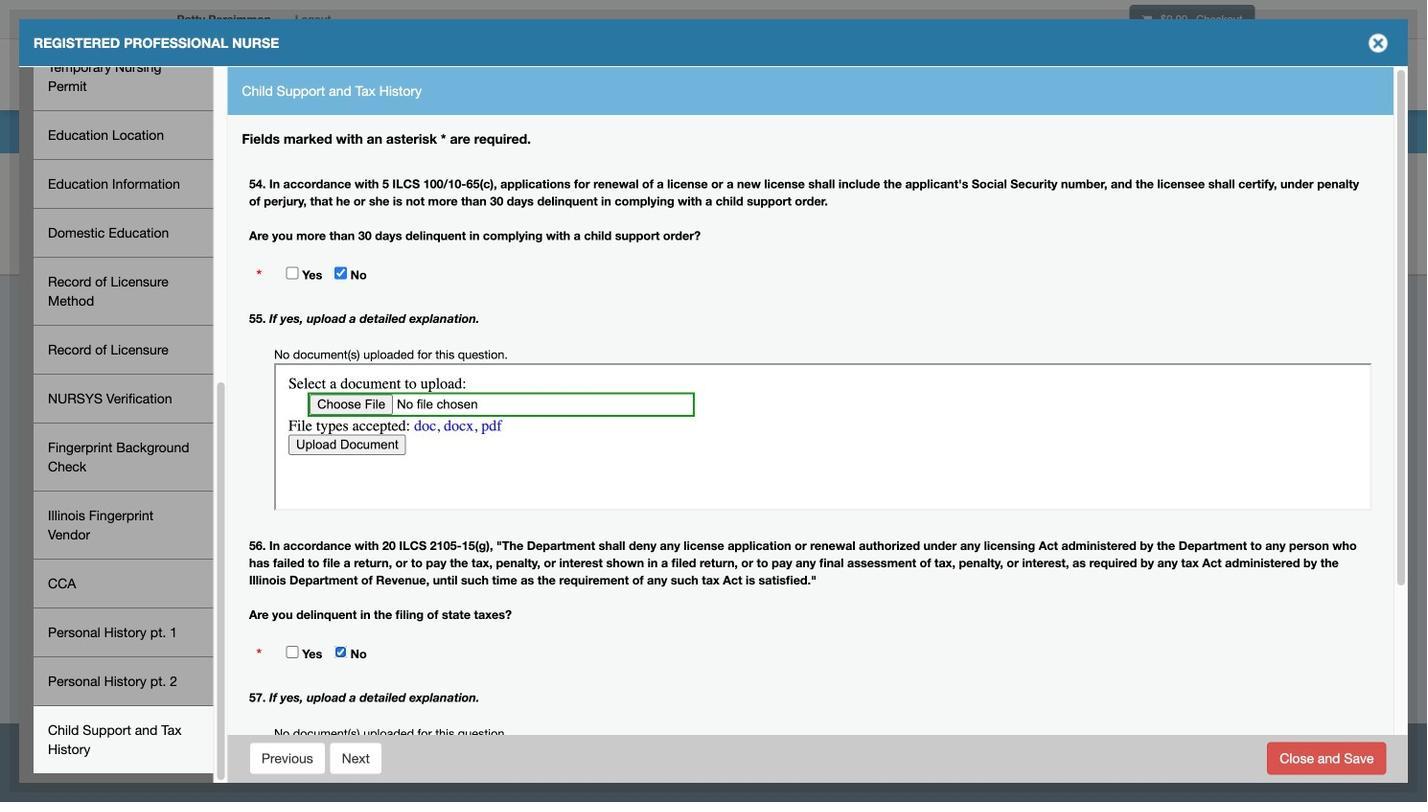 Task type: vqa. For each thing, say whether or not it's contained in the screenshot.
chevron down image
no



Task type: locate. For each thing, give the bounding box(es) containing it.
None checkbox
[[286, 267, 299, 279]]

None button
[[249, 743, 326, 775], [330, 743, 383, 775], [1268, 743, 1387, 775], [249, 743, 326, 775], [330, 743, 383, 775], [1268, 743, 1387, 775]]

None checkbox
[[335, 267, 347, 279], [286, 646, 299, 659], [335, 646, 347, 659], [335, 267, 347, 279], [286, 646, 299, 659], [335, 646, 347, 659]]



Task type: describe. For each thing, give the bounding box(es) containing it.
illinois department of financial and professional regulation image
[[167, 43, 605, 105]]

shopping cart image
[[1142, 14, 1152, 25]]

close window image
[[1363, 28, 1394, 58]]

envelope image
[[915, 362, 932, 376]]



